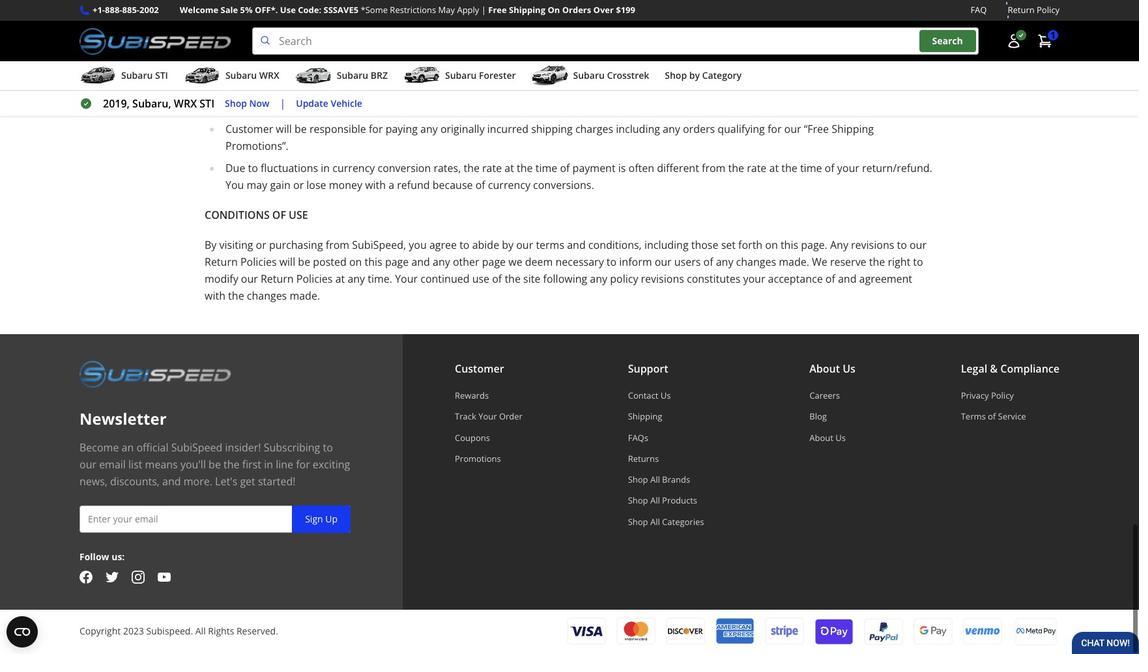 Task type: describe. For each thing, give the bounding box(es) containing it.
visiting
[[219, 239, 253, 253]]

and up necessary
[[567, 239, 586, 253]]

0 vertical spatial currency
[[333, 162, 375, 176]]

to down the processed
[[597, 39, 607, 54]]

agreement
[[860, 273, 913, 287]]

2023
[[123, 626, 144, 639]]

to up the issue
[[751, 17, 761, 31]]

shipping link
[[628, 412, 704, 423]]

return down free
[[498, 17, 529, 31]]

follow
[[80, 552, 109, 564]]

and left fees
[[392, 78, 411, 93]]

1 about from the top
[[810, 363, 840, 377]]

1 horizontal spatial return
[[261, 273, 294, 287]]

get
[[240, 475, 255, 490]]

appropriate
[[800, 39, 858, 54]]

rewards link
[[455, 391, 523, 402]]

to up other
[[460, 239, 470, 253]]

subaru for subaru forester
[[445, 70, 477, 82]]

any down agree
[[433, 256, 450, 270]]

0 horizontal spatial return
[[205, 256, 238, 270]]

rights
[[208, 626, 234, 639]]

blog link
[[810, 412, 856, 423]]

the inside become an official subispeed insider! subscribing to our email list means you'll be the first in line for exciting news, discounts, and more. let's get started!
[[224, 458, 240, 473]]

due
[[226, 162, 245, 176]]

for up the originally
[[445, 100, 459, 115]]

we inside allow up to 10 business days from the date we receive the returned product to inspect/process the rma and issue the appropriate credit. how soon the funds are received depends on your banking institution.
[[437, 39, 451, 54]]

returns
[[628, 454, 659, 465]]

0 vertical spatial us
[[843, 363, 856, 377]]

conditions,
[[589, 239, 642, 253]]

on
[[548, 5, 560, 16]]

from inside allow up to 10 business days from the date we receive the returned product to inspect/process the rma and issue the appropriate credit. how soon the funds are received depends on your banking institution.
[[368, 39, 391, 54]]

2 rate from the left
[[747, 162, 767, 176]]

twitter logo image
[[106, 572, 119, 585]]

be inside become an official subispeed insider! subscribing to our email list means you'll be the first in line for exciting news, discounts, and more. let's get started!
[[209, 458, 221, 473]]

0 vertical spatial shipping
[[360, 100, 402, 115]]

all for brands
[[651, 475, 660, 486]]

of down "free
[[825, 162, 835, 176]]

support
[[628, 363, 669, 377]]

original
[[782, 17, 819, 31]]

shoppay image
[[815, 618, 854, 647]]

for right qualifying
[[768, 123, 782, 137]]

2 about us from the top
[[810, 433, 846, 444]]

you
[[409, 239, 427, 253]]

0 horizontal spatial returned
[[462, 100, 505, 115]]

of down the those
[[704, 256, 714, 270]]

+1-888-885-2002
[[93, 5, 159, 16]]

credit
[[648, 17, 676, 31]]

your left refund.
[[659, 78, 681, 93]]

constitutes
[[687, 273, 741, 287]]

issue
[[754, 39, 779, 54]]

your down off*.
[[254, 17, 276, 31]]

by inside by visiting or purchasing from subispeed, you agree to abide by our terms and conditions, including those set forth on this page. any revisions to our return policies will be posted on this page and any other page we deem necessary to inform our users of any changes made. we reserve the right to modify our return policies at any time. your continued use of the site following any policy revisions constitutes your acceptance of and agreement with the changes made.
[[502, 239, 514, 253]]

approved
[[424, 17, 471, 31]]

site
[[524, 273, 541, 287]]

your inside allow up to 10 business days from the date we receive the returned product to inspect/process the rma and issue the appropriate credit. how soon the funds are received depends on your banking institution.
[[424, 56, 446, 70]]

any right paying
[[421, 123, 438, 137]]

agree
[[430, 239, 457, 253]]

shipping inside 'customer will be responsible for paying any originally incurred shipping charges including any orders qualifying for our "free shipping promotions".'
[[531, 123, 573, 137]]

all left rights
[[195, 626, 206, 639]]

us for about us link
[[836, 433, 846, 444]]

1 horizontal spatial shipping
[[628, 412, 663, 423]]

terms
[[961, 412, 986, 423]]

subaru,
[[132, 97, 171, 112]]

return up items.
[[516, 78, 547, 93]]

button image
[[1007, 34, 1022, 50]]

including inside by visiting or purchasing from subispeed, you agree to abide by our terms and conditions, including those set forth on this page. any revisions to our return policies will be posted on this page and any other page we deem necessary to inform our users of any changes made. we reserve the right to modify our return policies at any time. your continued use of the site following any policy revisions constitutes your acceptance of and agreement with the changes made.
[[645, 239, 689, 253]]

fluctuations
[[261, 162, 318, 176]]

customer will be responsible for paying any originally incurred shipping charges including any orders qualifying for our "free shipping promotions".
[[226, 123, 874, 154]]

depends
[[364, 56, 406, 70]]

1 horizontal spatial made.
[[779, 256, 810, 270]]

1 horizontal spatial subispeed
[[226, 100, 277, 115]]

soon
[[226, 56, 250, 70]]

shop all categories link
[[628, 517, 704, 529]]

your inside by visiting or purchasing from subispeed, you agree to abide by our terms and conditions, including those set forth on this page. any revisions to our return policies will be posted on this page and any other page we deem necessary to inform our users of any changes made. we reserve the right to modify our return policies at any time. your continued use of the site following any policy revisions constitutes your acceptance of and agreement with the changes made.
[[395, 273, 418, 287]]

deem
[[525, 256, 553, 270]]

our up deem
[[517, 239, 533, 253]]

to left 10
[[270, 39, 280, 54]]

shop for shop now
[[225, 98, 247, 110]]

be inside by visiting or purchasing from subispeed, you agree to abide by our terms and conditions, including those set forth on this page. any revisions to our return policies will be posted on this page and any other page we deem necessary to inform our users of any changes made. we reserve the right to modify our return policies at any time. your continued use of the site following any policy revisions constitutes your acceptance of and agreement with the changes made.
[[298, 256, 310, 270]]

us:
[[112, 552, 125, 564]]

a subaru forester thumbnail image image
[[404, 67, 440, 86]]

1 page from the left
[[385, 256, 409, 270]]

888-
[[105, 5, 122, 16]]

1 subispeed logo image from the top
[[80, 28, 232, 56]]

of
[[272, 209, 286, 223]]

subaru for subaru wrx
[[226, 70, 257, 82]]

responsible
[[310, 123, 366, 137]]

email
[[99, 458, 126, 473]]

may
[[247, 179, 267, 193]]

a subaru crosstrek thumbnail image image
[[532, 67, 568, 86]]

sale
[[221, 5, 238, 16]]

2019, subaru, wrx sti
[[103, 97, 215, 112]]

1 vertical spatial made.
[[290, 290, 320, 304]]

to up right
[[897, 239, 907, 253]]

be right a subaru crosstrek thumbnail image
[[569, 78, 581, 93]]

compliance
[[1001, 363, 1060, 377]]

our inside 'customer will be responsible for paying any originally incurred shipping charges including any orders qualifying for our "free shipping promotions".'
[[785, 123, 802, 137]]

any
[[831, 239, 849, 253]]

metapay image
[[1017, 629, 1056, 636]]

receive
[[454, 39, 489, 54]]

conditions of use
[[205, 209, 308, 223]]

+1-888-885-2002 link
[[93, 4, 159, 18]]

open widget image
[[7, 617, 38, 648]]

and down "reserve"
[[838, 273, 857, 287]]

shop all products
[[628, 496, 698, 507]]

or inside by visiting or purchasing from subispeed, you agree to abide by our terms and conditions, including those set forth on this page. any revisions to our return policies will be posted on this page and any other page we deem necessary to inform our users of any changes made. we reserve the right to modify our return policies at any time. your continued use of the site following any policy revisions constitutes your acceptance of and agreement with the changes made.
[[256, 239, 267, 253]]

may
[[439, 5, 455, 16]]

policy for return policy
[[1037, 5, 1060, 16]]

paying
[[386, 123, 418, 137]]

our right modify
[[241, 273, 258, 287]]

during
[[482, 78, 514, 93]]

0 horizontal spatial refund
[[325, 100, 358, 115]]

of right use
[[492, 273, 502, 287]]

restrictions
[[390, 5, 436, 16]]

payment.
[[860, 17, 906, 31]]

users
[[675, 256, 701, 270]]

0 vertical spatial received
[[359, 17, 400, 31]]

your inside due to fluctuations in currency conversion rates, the rate at the time of payment is often different from the rate at the time of your return/refund. you may gain or lose money with a refund because of currency conversions.
[[838, 162, 860, 176]]

service
[[999, 412, 1027, 423]]

1 time from the left
[[536, 162, 558, 176]]

started!
[[258, 475, 296, 490]]

return down use
[[279, 17, 309, 31]]

funds
[[271, 56, 299, 70]]

of up conversions.
[[560, 162, 570, 176]]

coupons link
[[455, 433, 523, 444]]

1 vertical spatial your
[[479, 412, 497, 423]]

coupons
[[455, 433, 490, 444]]

is
[[619, 162, 626, 176]]

received inside allow up to 10 business days from the date we receive the returned product to inspect/process the rma and issue the appropriate credit. how soon the funds are received depends on your banking institution.
[[320, 56, 361, 70]]

in inside become an official subispeed insider! subscribing to our email list means you'll be the first in line for exciting news, discounts, and more. let's get started!
[[264, 458, 273, 473]]

track your order
[[455, 412, 523, 423]]

any left orders at the top of the page
[[663, 123, 681, 137]]

0 vertical spatial changes
[[736, 256, 777, 270]]

policy for privacy policy
[[992, 391, 1014, 402]]

subscribing
[[264, 441, 320, 456]]

charges inside 'customer will be responsible for paying any originally incurred shipping charges including any orders qualifying for our "free shipping promotions".'
[[576, 123, 614, 137]]

will inside by visiting or purchasing from subispeed, you agree to abide by our terms and conditions, including those set forth on this page. any revisions to our return policies will be posted on this page and any other page we deem necessary to inform our users of any changes made. we reserve the right to modify our return policies at any time. your continued use of the site following any policy revisions constitutes your acceptance of and agreement with the changes made.
[[279, 256, 295, 270]]

news,
[[80, 475, 108, 490]]

1 vertical spatial on
[[766, 239, 778, 253]]

will down allow up to 10 business days from the date we receive the returned product to inspect/process the rma and issue the appropriate credit. how soon the funds are received depends on your banking institution.
[[550, 78, 566, 93]]

1 vertical spatial policies
[[297, 273, 333, 287]]

to down conditions, in the right of the page
[[607, 256, 617, 270]]

shop for shop all categories
[[628, 517, 648, 529]]

amex image
[[716, 619, 755, 646]]

search input field
[[252, 28, 979, 56]]

discover image
[[666, 619, 705, 646]]

how
[[894, 39, 916, 54]]

our left users
[[655, 256, 672, 270]]

rma
[[708, 39, 730, 54]]

for down subispeed does not refund shipping charges for returned items.
[[369, 123, 383, 137]]

any left time.
[[348, 273, 365, 287]]

shop for shop all products
[[628, 496, 648, 507]]

set
[[722, 239, 736, 253]]

0 vertical spatial charges
[[405, 100, 443, 115]]

to inside become an official subispeed insider! subscribing to our email list means you'll be the first in line for exciting news, discounts, and more. let's get started!
[[323, 441, 333, 456]]

subaru brz button
[[295, 65, 388, 91]]

allow
[[226, 39, 252, 54]]

1 horizontal spatial currency
[[488, 179, 531, 193]]

discounts,
[[110, 475, 160, 490]]

of down the we
[[826, 273, 836, 287]]

orders
[[683, 123, 715, 137]]

welcome sale 5% off*. use code: sssave5 *some restrictions may apply | free shipping on orders over $199
[[180, 5, 636, 16]]

purchasing
[[269, 239, 323, 253]]

conversions.
[[533, 179, 594, 193]]

us for contact us link
[[661, 391, 671, 402]]

be left applied
[[697, 17, 710, 31]]

any down set
[[716, 256, 734, 270]]

customer for customer will be responsible for paying any originally incurred shipping charges including any orders qualifying for our "free shipping promotions".
[[226, 123, 273, 137]]

be inside 'customer will be responsible for paying any originally incurred shipping charges including any orders qualifying for our "free shipping promotions".'
[[295, 123, 307, 137]]

conversion
[[378, 162, 431, 176]]

from right deducted
[[632, 78, 656, 93]]

from inside by visiting or purchasing from subispeed, you agree to abide by our terms and conditions, including those set forth on this page. any revisions to our return policies will be posted on this page and any other page we deem necessary to inform our users of any changes made. we reserve the right to modify our return policies at any time. your continued use of the site following any policy revisions constitutes your acceptance of and agreement with the changes made.
[[326, 239, 350, 253]]

off*.
[[255, 5, 278, 16]]

qualifying
[[718, 123, 765, 137]]

subispeed does not refund shipping charges for returned items.
[[226, 100, 537, 115]]

products
[[662, 496, 698, 507]]

become
[[80, 441, 119, 456]]

will down "on"
[[532, 17, 548, 31]]

with inside by visiting or purchasing from subispeed, you agree to abide by our terms and conditions, including those set forth on this page. any revisions to our return policies will be posted on this page and any other page we deem necessary to inform our users of any changes made. we reserve the right to modify our return policies at any time. your continued use of the site following any policy revisions constitutes your acceptance of and agreement with the changes made.
[[205, 290, 226, 304]]

0 vertical spatial shipping
[[509, 5, 546, 16]]

1 about us from the top
[[810, 363, 856, 377]]

1 rate from the left
[[483, 162, 502, 176]]

and down you
[[412, 256, 430, 270]]

will inside 'customer will be responsible for paying any originally incurred shipping charges including any orders qualifying for our "free shipping promotions".'
[[276, 123, 292, 137]]

we inside by visiting or purchasing from subispeed, you agree to abide by our terms and conditions, including those set forth on this page. any revisions to our return policies will be posted on this page and any other page we deem necessary to inform our users of any changes made. we reserve the right to modify our return policies at any time. your continued use of the site following any policy revisions constitutes your acceptance of and agreement with the changes made.
[[509, 256, 523, 270]]

use
[[280, 5, 296, 16]]

you'll
[[181, 458, 206, 473]]

our up right
[[910, 239, 927, 253]]

wrx inside dropdown button
[[259, 70, 280, 82]]

subaru wrx button
[[184, 65, 280, 91]]

by
[[205, 239, 217, 253]]



Task type: locate. For each thing, give the bounding box(es) containing it.
use
[[472, 273, 490, 287]]

mastercard image
[[617, 619, 656, 646]]

to up may
[[248, 162, 258, 176]]

or
[[293, 179, 304, 193], [256, 239, 267, 253]]

0 vertical spatial subispeed logo image
[[80, 28, 232, 56]]

1 vertical spatial with
[[205, 290, 226, 304]]

money
[[329, 179, 363, 193]]

wrx up now
[[259, 70, 280, 82]]

5%
[[240, 5, 253, 16]]

to inside due to fluctuations in currency conversion rates, the rate at the time of payment is often different from the rate at the time of your return/refund. you may gain or lose money with a refund because of currency conversions.
[[248, 162, 258, 176]]

2 about from the top
[[810, 433, 834, 444]]

time up conversions.
[[536, 162, 558, 176]]

0 vertical spatial a
[[640, 17, 645, 31]]

youtube logo image
[[158, 572, 171, 585]]

googlepay image
[[914, 618, 953, 647]]

1 vertical spatial or
[[256, 239, 267, 253]]

0 horizontal spatial wrx
[[174, 97, 197, 112]]

0 vertical spatial incurred
[[438, 78, 479, 93]]

to
[[751, 17, 761, 31], [270, 39, 280, 54], [597, 39, 607, 54], [248, 162, 258, 176], [460, 239, 470, 253], [897, 239, 907, 253], [607, 256, 617, 270], [914, 256, 924, 270], [323, 441, 333, 456]]

0 horizontal spatial time
[[536, 162, 558, 176]]

a subaru brz thumbnail image image
[[295, 67, 332, 86]]

inspect/process
[[610, 39, 686, 54]]

0 horizontal spatial a
[[389, 179, 395, 193]]

received down days
[[320, 56, 361, 70]]

1 vertical spatial wrx
[[174, 97, 197, 112]]

shipping right "free
[[832, 123, 874, 137]]

all for categories
[[651, 517, 660, 529]]

0 vertical spatial or
[[293, 179, 304, 193]]

policies
[[241, 256, 277, 270], [297, 273, 333, 287]]

privacy policy
[[961, 391, 1014, 402]]

return up button 'image'
[[1008, 5, 1035, 16]]

your down date
[[424, 56, 446, 70]]

about us up "careers" link
[[810, 363, 856, 377]]

0 vertical spatial wrx
[[259, 70, 280, 82]]

charges up payment
[[576, 123, 614, 137]]

0 vertical spatial in
[[321, 162, 330, 176]]

0 vertical spatial about
[[810, 363, 840, 377]]

deducted
[[584, 78, 630, 93]]

0 horizontal spatial customer
[[226, 123, 273, 137]]

forth
[[739, 239, 763, 253]]

us up the shipping link
[[661, 391, 671, 402]]

0 horizontal spatial made.
[[290, 290, 320, 304]]

0 vertical spatial on
[[409, 56, 421, 70]]

blog
[[810, 412, 827, 423]]

1 horizontal spatial time
[[801, 162, 822, 176]]

0 horizontal spatial page
[[385, 256, 409, 270]]

page.
[[801, 239, 828, 253]]

sti inside dropdown button
[[155, 70, 168, 82]]

2 vertical spatial on
[[349, 256, 362, 270]]

with down modify
[[205, 290, 226, 304]]

shop down returns
[[628, 475, 648, 486]]

revisions up "reserve"
[[852, 239, 895, 253]]

of right because
[[476, 179, 486, 193]]

for right line
[[296, 458, 310, 473]]

2 vertical spatial shipping
[[628, 412, 663, 423]]

1 vertical spatial this
[[365, 256, 383, 270]]

international
[[226, 78, 288, 93]]

welcome
[[180, 5, 219, 16]]

1 horizontal spatial |
[[482, 5, 486, 16]]

stripe image
[[765, 619, 805, 646]]

3 subaru from the left
[[337, 70, 368, 82]]

subaru for subaru crosstrek
[[573, 70, 605, 82]]

subaru left the brz
[[337, 70, 368, 82]]

1 vertical spatial customer
[[455, 363, 504, 377]]

0 horizontal spatial subispeed
[[171, 441, 223, 456]]

returned inside allow up to 10 business days from the date we receive the returned product to inspect/process the rma and issue the appropriate credit. how soon the funds are received depends on your banking institution.
[[510, 39, 553, 54]]

to up the exciting
[[323, 441, 333, 456]]

customer
[[226, 123, 273, 137], [455, 363, 504, 377]]

shipping inside 'customer will be responsible for paying any originally incurred shipping charges including any orders qualifying for our "free shipping promotions".'
[[832, 123, 874, 137]]

of right the terms
[[988, 412, 996, 423]]

gain
[[270, 179, 291, 193]]

1 vertical spatial policy
[[992, 391, 1014, 402]]

duty,
[[330, 78, 356, 93]]

0 vertical spatial your
[[395, 273, 418, 287]]

subaru for subaru sti
[[121, 70, 153, 82]]

1 horizontal spatial this
[[781, 239, 799, 253]]

1 vertical spatial sti
[[200, 97, 215, 112]]

once your return has been received and approved your return will be processed and a credit will be applied to the original form of payment.
[[226, 17, 906, 31]]

terms of service link
[[961, 412, 1060, 423]]

0 vertical spatial policies
[[241, 256, 277, 270]]

0 horizontal spatial |
[[280, 97, 286, 112]]

0 vertical spatial by
[[690, 70, 700, 82]]

and inside become an official subispeed insider! subscribing to our email list means you'll be the first in line for exciting news, discounts, and more. let's get started!
[[162, 475, 181, 490]]

visa image
[[567, 619, 606, 646]]

1 horizontal spatial in
[[321, 162, 330, 176]]

orders
[[562, 5, 591, 16]]

be down "on"
[[551, 17, 563, 31]]

page down abide
[[482, 256, 506, 270]]

shop down shop all products
[[628, 517, 648, 529]]

brz
[[371, 70, 388, 82]]

for inside become an official subispeed insider! subscribing to our email list means you'll be the first in line for exciting news, discounts, and more. let's get started!
[[296, 458, 310, 473]]

subaru up shop now
[[226, 70, 257, 82]]

of right form
[[848, 17, 858, 31]]

a subaru sti thumbnail image image
[[80, 67, 116, 86]]

1 vertical spatial we
[[509, 256, 523, 270]]

about us down "blog" link
[[810, 433, 846, 444]]

incurred inside 'customer will be responsible for paying any originally incurred shipping charges including any orders qualifying for our "free shipping promotions".'
[[488, 123, 529, 137]]

revisions
[[852, 239, 895, 253], [641, 273, 684, 287]]

any down necessary
[[590, 273, 608, 287]]

currency
[[333, 162, 375, 176], [488, 179, 531, 193]]

forester
[[479, 70, 516, 82]]

shipping down contact
[[628, 412, 663, 423]]

exciting
[[313, 458, 350, 473]]

and down $199
[[618, 17, 637, 31]]

product
[[556, 39, 594, 54]]

subaru up 'subaru,'
[[121, 70, 153, 82]]

2 page from the left
[[482, 256, 506, 270]]

date
[[413, 39, 435, 54]]

returned up institution.
[[510, 39, 553, 54]]

1 horizontal spatial revisions
[[852, 239, 895, 253]]

subaru brz
[[337, 70, 388, 82]]

2 horizontal spatial return
[[1008, 5, 1035, 16]]

shop by category button
[[665, 65, 742, 91]]

we left deem
[[509, 256, 523, 270]]

1 vertical spatial changes
[[247, 290, 287, 304]]

| left free
[[482, 5, 486, 16]]

1 subaru from the left
[[121, 70, 153, 82]]

0 vertical spatial |
[[482, 5, 486, 16]]

2 horizontal spatial shipping
[[832, 123, 874, 137]]

shop left now
[[225, 98, 247, 110]]

0 horizontal spatial we
[[437, 39, 451, 54]]

0 vertical spatial sti
[[155, 70, 168, 82]]

0 horizontal spatial at
[[336, 273, 345, 287]]

currency left conversions.
[[488, 179, 531, 193]]

shipping down items.
[[531, 123, 573, 137]]

let's
[[215, 475, 237, 490]]

1 vertical spatial charges
[[576, 123, 614, 137]]

legal & compliance
[[961, 363, 1060, 377]]

your up "coupons" link
[[479, 412, 497, 423]]

subispeed down international
[[226, 100, 277, 115]]

those
[[692, 239, 719, 253]]

applied
[[712, 17, 748, 31]]

your left return/refund. at right
[[838, 162, 860, 176]]

return policy link
[[1008, 4, 1060, 18]]

faqs
[[628, 433, 649, 444]]

shipping left "on"
[[509, 5, 546, 16]]

payment
[[573, 162, 616, 176]]

1 vertical spatial shipping
[[832, 123, 874, 137]]

made.
[[779, 256, 810, 270], [290, 290, 320, 304]]

wrx down a subaru wrx thumbnail image
[[174, 97, 197, 112]]

0 horizontal spatial this
[[365, 256, 383, 270]]

and down restrictions at top
[[403, 17, 422, 31]]

all down shop all brands
[[651, 496, 660, 507]]

a inside due to fluctuations in currency conversion rates, the rate at the time of payment is often different from the rate at the time of your return/refund. you may gain or lose money with a refund because of currency conversions.
[[389, 179, 395, 193]]

on down date
[[409, 56, 421, 70]]

taxes,
[[359, 78, 389, 93]]

faq
[[971, 5, 987, 16]]

all for products
[[651, 496, 660, 507]]

1 horizontal spatial by
[[690, 70, 700, 82]]

0 horizontal spatial policy
[[992, 391, 1014, 402]]

1 vertical spatial return
[[205, 256, 238, 270]]

a subaru wrx thumbnail image image
[[184, 67, 220, 86]]

0 horizontal spatial sti
[[155, 70, 168, 82]]

1 horizontal spatial on
[[409, 56, 421, 70]]

policies down posted at the left top of page
[[297, 273, 333, 287]]

1 horizontal spatial refund
[[397, 179, 430, 193]]

we right date
[[437, 39, 451, 54]]

on right forth
[[766, 239, 778, 253]]

page
[[385, 256, 409, 270], [482, 256, 506, 270]]

modify
[[205, 273, 238, 287]]

customer up promotions".
[[226, 123, 273, 137]]

venmo image
[[964, 618, 1003, 647]]

1 horizontal spatial charges
[[576, 123, 614, 137]]

shipping
[[509, 5, 546, 16], [832, 123, 874, 137], [628, 412, 663, 423]]

subispeed logo image up newsletter
[[80, 361, 232, 389]]

lose
[[307, 179, 326, 193]]

your down free
[[474, 17, 496, 31]]

2 subaru from the left
[[226, 70, 257, 82]]

over
[[594, 5, 614, 16]]

made. down posted at the left top of page
[[290, 290, 320, 304]]

Enter your email text field
[[80, 507, 351, 534]]

incurred down items.
[[488, 123, 529, 137]]

by inside shop by category dropdown button
[[690, 70, 700, 82]]

1 horizontal spatial a
[[640, 17, 645, 31]]

has
[[312, 17, 329, 31]]

subaru forester button
[[404, 65, 516, 91]]

due to fluctuations in currency conversion rates, the rate at the time of payment is often different from the rate at the time of your return/refund. you may gain or lose money with a refund because of currency conversions.
[[226, 162, 933, 193]]

shop down inspect/process
[[665, 70, 687, 82]]

1 horizontal spatial your
[[479, 412, 497, 423]]

0 horizontal spatial on
[[349, 256, 362, 270]]

return policy
[[1008, 5, 1060, 16]]

to right right
[[914, 256, 924, 270]]

0 horizontal spatial charges
[[405, 100, 443, 115]]

0 vertical spatial policy
[[1037, 5, 1060, 16]]

subaru for subaru brz
[[337, 70, 368, 82]]

official
[[137, 441, 169, 456]]

0 horizontal spatial with
[[205, 290, 226, 304]]

time
[[536, 162, 558, 176], [801, 162, 822, 176]]

shop inside dropdown button
[[665, 70, 687, 82]]

0 vertical spatial this
[[781, 239, 799, 253]]

0 horizontal spatial incurred
[[438, 78, 479, 93]]

other
[[453, 256, 480, 270]]

promotions link
[[455, 454, 523, 465]]

shop for shop by category
[[665, 70, 687, 82]]

1 vertical spatial in
[[264, 458, 273, 473]]

abide
[[472, 239, 500, 253]]

shop all products link
[[628, 496, 704, 507]]

including inside 'customer will be responsible for paying any originally incurred shipping charges including any orders qualifying for our "free shipping promotions".'
[[616, 123, 660, 137]]

and down means
[[162, 475, 181, 490]]

our left "free
[[785, 123, 802, 137]]

0 horizontal spatial by
[[502, 239, 514, 253]]

return down "purchasing"
[[261, 273, 294, 287]]

a left credit
[[640, 17, 645, 31]]

shop for shop all brands
[[628, 475, 648, 486]]

1 horizontal spatial changes
[[736, 256, 777, 270]]

at inside by visiting or purchasing from subispeed, you agree to abide by our terms and conditions, including those set forth on this page. any revisions to our return policies will be posted on this page and any other page we deem necessary to inform our users of any changes made. we reserve the right to modify our return policies at any time. your continued use of the site following any policy revisions constitutes your acceptance of and agreement with the changes made.
[[336, 273, 345, 287]]

with inside due to fluctuations in currency conversion rates, the rate at the time of payment is often different from the rate at the time of your return/refund. you may gain or lose money with a refund because of currency conversions.
[[365, 179, 386, 193]]

will right credit
[[679, 17, 695, 31]]

careers
[[810, 391, 840, 402]]

us up "careers" link
[[843, 363, 856, 377]]

1 vertical spatial revisions
[[641, 273, 684, 287]]

we
[[812, 256, 828, 270]]

by
[[690, 70, 700, 82], [502, 239, 514, 253]]

changes down "purchasing"
[[247, 290, 287, 304]]

category
[[703, 70, 742, 82]]

0 horizontal spatial policies
[[241, 256, 277, 270]]

policies down visiting
[[241, 256, 277, 270]]

subaru down receive
[[445, 70, 477, 82]]

1 horizontal spatial wrx
[[259, 70, 280, 82]]

1 vertical spatial received
[[320, 56, 361, 70]]

up
[[255, 39, 267, 54]]

subispeed logo image down "2002"
[[80, 28, 232, 56]]

code:
[[298, 5, 322, 16]]

inform
[[620, 256, 652, 270]]

0 vertical spatial customer
[[226, 123, 273, 137]]

rate down qualifying
[[747, 162, 767, 176]]

0 vertical spatial subispeed
[[226, 100, 277, 115]]

subispeed inside become an official subispeed insider! subscribing to our email list means you'll be the first in line for exciting news, discounts, and more. let's get started!
[[171, 441, 223, 456]]

1 vertical spatial subispeed logo image
[[80, 361, 232, 389]]

return up modify
[[205, 256, 238, 270]]

0 vertical spatial made.
[[779, 256, 810, 270]]

be
[[551, 17, 563, 31], [697, 17, 710, 31], [569, 78, 581, 93], [295, 123, 307, 137], [298, 256, 310, 270], [209, 458, 221, 473]]

from right different
[[702, 162, 726, 176]]

refund inside due to fluctuations in currency conversion rates, the rate at the time of payment is often different from the rate at the time of your return/refund. you may gain or lose money with a refund because of currency conversions.
[[397, 179, 430, 193]]

from inside due to fluctuations in currency conversion rates, the rate at the time of payment is often different from the rate at the time of your return/refund. you may gain or lose money with a refund because of currency conversions.
[[702, 162, 726, 176]]

1 horizontal spatial rate
[[747, 162, 767, 176]]

instagram logo image
[[132, 572, 145, 585]]

2 vertical spatial return
[[261, 273, 294, 287]]

returned
[[510, 39, 553, 54], [462, 100, 505, 115]]

shop all brands
[[628, 475, 691, 486]]

copyright 2023 subispeed. all rights reserved.
[[80, 626, 278, 639]]

paypal image
[[865, 618, 904, 647]]

1 vertical spatial us
[[661, 391, 671, 402]]

subispeed up you'll
[[171, 441, 223, 456]]

your right time.
[[395, 273, 418, 287]]

0 vertical spatial returned
[[510, 39, 553, 54]]

|
[[482, 5, 486, 16], [280, 97, 286, 112]]

this
[[781, 239, 799, 253], [365, 256, 383, 270]]

up
[[325, 514, 338, 526]]

2 time from the left
[[801, 162, 822, 176]]

2 horizontal spatial on
[[766, 239, 778, 253]]

1 vertical spatial by
[[502, 239, 514, 253]]

5 subaru from the left
[[573, 70, 605, 82]]

on inside allow up to 10 business days from the date we receive the returned product to inspect/process the rma and issue the appropriate credit. how soon the funds are received depends on your banking institution.
[[409, 56, 421, 70]]

and inside allow up to 10 business days from the date we receive the returned product to inspect/process the rma and issue the appropriate credit. how soon the funds are received depends on your banking institution.
[[733, 39, 751, 54]]

follow us:
[[80, 552, 125, 564]]

contact us
[[628, 391, 671, 402]]

in up lose
[[321, 162, 330, 176]]

on right posted at the left top of page
[[349, 256, 362, 270]]

this left the 'page.'
[[781, 239, 799, 253]]

by right abide
[[502, 239, 514, 253]]

2 horizontal spatial at
[[770, 162, 779, 176]]

our inside become an official subispeed insider! subscribing to our email list means you'll be the first in line for exciting news, discounts, and more. let's get started!
[[80, 458, 96, 473]]

0 vertical spatial return
[[1008, 5, 1035, 16]]

terms of service
[[961, 412, 1027, 423]]

rate
[[483, 162, 502, 176], [747, 162, 767, 176]]

your inside by visiting or purchasing from subispeed, you agree to abide by our terms and conditions, including those set forth on this page. any revisions to our return policies will be posted on this page and any other page we deem necessary to inform our users of any changes made. we reserve the right to modify our return policies at any time. your continued use of the site following any policy revisions constitutes your acceptance of and agreement with the changes made.
[[744, 273, 766, 287]]

will down "purchasing"
[[279, 256, 295, 270]]

0 horizontal spatial revisions
[[641, 273, 684, 287]]

for
[[445, 100, 459, 115], [369, 123, 383, 137], [768, 123, 782, 137], [296, 458, 310, 473]]

refund.
[[684, 78, 719, 93]]

1 vertical spatial about
[[810, 433, 834, 444]]

0 vertical spatial we
[[437, 39, 451, 54]]

facebook logo image
[[80, 572, 93, 585]]

1 horizontal spatial page
[[482, 256, 506, 270]]

faq link
[[971, 4, 987, 18]]

our up news,
[[80, 458, 96, 473]]

0 horizontal spatial rate
[[483, 162, 502, 176]]

1 horizontal spatial at
[[505, 162, 514, 176]]

customer for customer
[[455, 363, 504, 377]]

crosstrek
[[607, 70, 650, 82]]

or right visiting
[[256, 239, 267, 253]]

1 vertical spatial |
[[280, 97, 286, 112]]

shop all categories
[[628, 517, 704, 529]]

1 horizontal spatial customer
[[455, 363, 504, 377]]

incurred down the "banking"
[[438, 78, 479, 93]]

shop now
[[225, 98, 270, 110]]

or inside due to fluctuations in currency conversion rates, the rate at the time of payment is often different from the rate at the time of your return/refund. you may gain or lose money with a refund because of currency conversions.
[[293, 179, 304, 193]]

credit.
[[861, 39, 891, 54]]

originally
[[441, 123, 485, 137]]

in inside due to fluctuations in currency conversion rates, the rate at the time of payment is often different from the rate at the time of your return/refund. you may gain or lose money with a refund because of currency conversions.
[[321, 162, 330, 176]]

rates,
[[434, 162, 461, 176]]

in left line
[[264, 458, 273, 473]]

4 subaru from the left
[[445, 70, 477, 82]]

1 horizontal spatial shipping
[[531, 123, 573, 137]]

shop by category
[[665, 70, 742, 82]]

2 subispeed logo image from the top
[[80, 361, 232, 389]]

0 horizontal spatial changes
[[247, 290, 287, 304]]

subispeed logo image
[[80, 28, 232, 56], [80, 361, 232, 389]]

1 vertical spatial shipping
[[531, 123, 573, 137]]

0 vertical spatial revisions
[[852, 239, 895, 253]]

customer inside 'customer will be responsible for paying any originally incurred shipping charges including any orders qualifying for our "free shipping promotions".'
[[226, 123, 273, 137]]

1 vertical spatial refund
[[397, 179, 430, 193]]

or left lose
[[293, 179, 304, 193]]

sign up
[[305, 514, 338, 526]]

form
[[822, 17, 845, 31]]



Task type: vqa. For each thing, say whether or not it's contained in the screenshot.
FROM inside "Due to fluctuations in currency conversion rates, the rate at the time of payment is often different from the rate at the time of your return/refund. You may gain or lose money with a refund because of currency conversions."
yes



